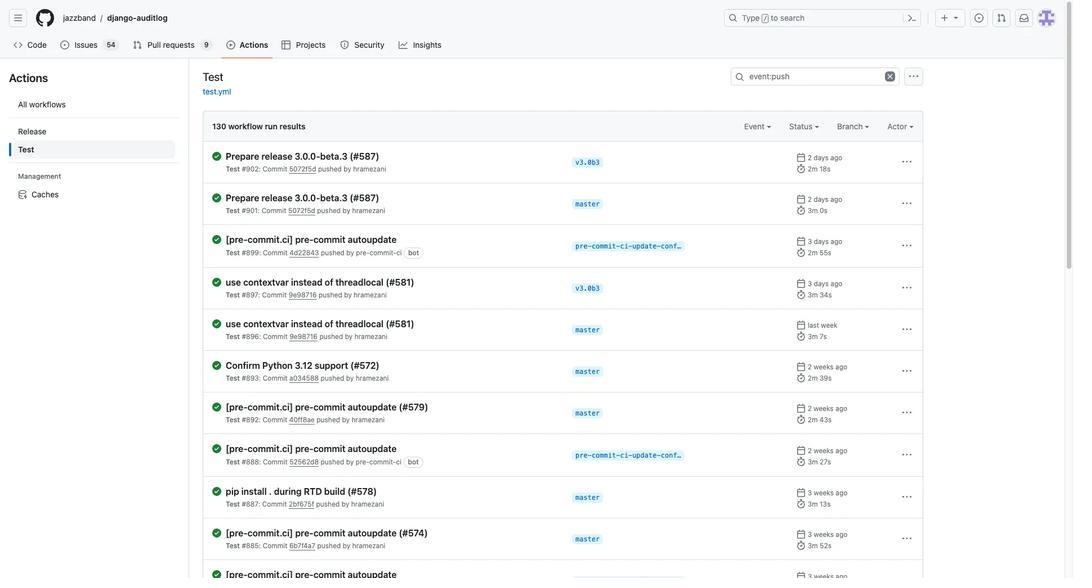 Task type: vqa. For each thing, say whether or not it's contained in the screenshot.
second directory icon from the top
no



Task type: locate. For each thing, give the bounding box(es) containing it.
4 completed successfully image from the top
[[212, 278, 221, 287]]

hramezani inside pip install . during rtd build (#578) test #887: commit 2bf675f pushed             by hramezani
[[351, 501, 384, 509]]

2 days ago up 0s
[[808, 195, 842, 204]]

0 vertical spatial release
[[261, 151, 292, 162]]

2 v3.0b3 link from the top
[[572, 284, 603, 294]]

git pull request image left pull
[[133, 41, 142, 50]]

show options image for rtd
[[903, 493, 912, 502]]

instead inside use contextvar instead of threadlocal (#581) test #897: commit 9e98716 pushed             by hramezani
[[291, 278, 322, 288]]

4 autoupdate from the top
[[348, 529, 397, 539]]

git pull request image left 'notifications' icon
[[997, 14, 1006, 23]]

2 commit.ci] from the top
[[248, 403, 293, 413]]

0 vertical spatial (#587)
[[350, 151, 379, 162]]

of inside use contextvar instead of threadlocal (#581) test #896: commit 9e98716 pushed             by hramezani
[[325, 319, 333, 329]]

pre-commit-ci-update-config link for 3
[[572, 242, 685, 252]]

prepare inside prepare release 3.0.0-beta.3 (#587) test #901: commit 5072f5d pushed             by hramezani
[[226, 193, 259, 203]]

1 2 from the top
[[808, 154, 812, 162]]

(#581) inside use contextvar instead of threadlocal (#581) test #896: commit 9e98716 pushed             by hramezani
[[386, 319, 414, 329]]

4 calendar image from the top
[[797, 363, 806, 372]]

2 3 weeks ago from the top
[[808, 531, 848, 539]]

pre- inside [pre-commit.ci] pre-commit autoupdate (#579) test #892: commit 40ff8ae pushed             by hramezani
[[295, 403, 314, 413]]

commit inside confirm python 3.12 support (#572) test #893: commit a034588 pushed             by hramezani
[[263, 374, 288, 383]]

1 vertical spatial 5072f5d link
[[288, 207, 315, 215]]

1 vertical spatial v3.0b3 link
[[572, 284, 603, 294]]

pip
[[226, 487, 239, 497]]

Filter workflow runs search field
[[731, 68, 900, 86]]

weeks for test
[[814, 363, 834, 372]]

3 show options image from the top
[[903, 409, 912, 418]]

1 prepare from the top
[[226, 151, 259, 162]]

1 update- from the top
[[632, 243, 661, 251]]

by down (#572)
[[346, 374, 354, 383]]

days for prepare release 3.0.0-beta.3 (#587) test #901: commit 5072f5d pushed             by hramezani
[[814, 195, 829, 204]]

2 calendar image from the top
[[797, 195, 806, 204]]

2 commit from the top
[[314, 403, 346, 413]]

4 2 from the top
[[808, 405, 812, 413]]

1 horizontal spatial /
[[763, 15, 767, 23]]

2 weeks ago for autoupdate
[[808, 405, 847, 413]]

1 vertical spatial 3 days ago
[[808, 280, 843, 288]]

commit up commit 4d22843 pushed             by pre-commit-ci
[[314, 235, 346, 245]]

2 [pre- from the top
[[226, 403, 248, 413]]

master for confirm python 3.12 support (#572)
[[575, 368, 600, 376]]

status button
[[789, 120, 819, 132]]

2 days from the top
[[814, 195, 829, 204]]

3 weeks from the top
[[814, 447, 834, 456]]

4 show options image from the top
[[903, 325, 912, 334]]

0 vertical spatial 5072f5d link
[[289, 165, 316, 173]]

by down build
[[342, 501, 349, 509]]

3m 7s
[[808, 333, 827, 341]]

all workflows
[[18, 100, 66, 109]]

3.0.0- down results
[[295, 151, 320, 162]]

3 3 from the top
[[808, 489, 812, 498]]

commit right the #896:
[[263, 333, 288, 341]]

2 release from the top
[[261, 193, 292, 203]]

caches
[[32, 190, 59, 199]]

0 vertical spatial config
[[661, 243, 685, 251]]

1 2 weeks ago from the top
[[808, 363, 847, 372]]

0 horizontal spatial issue opened image
[[60, 41, 69, 50]]

commit right #885:
[[263, 542, 287, 551]]

ci
[[396, 249, 402, 257], [396, 458, 402, 467]]

issue opened image
[[975, 14, 984, 23], [60, 41, 69, 50]]

13s
[[820, 501, 831, 509]]

3m for [pre-commit.ci] pre-commit autoupdate (#574) test #885: commit 6b7f4a7 pushed             by hramezani
[[808, 542, 818, 551]]

1 3 weeks ago from the top
[[808, 489, 848, 498]]

1 vertical spatial 2 days ago
[[808, 195, 842, 204]]

release down "prepare release 3.0.0-beta.3 (#587) test #902: commit 5072f5d pushed             by hramezani"
[[261, 193, 292, 203]]

3m for pip install . during rtd build (#578) test #887: commit 2bf675f pushed             by hramezani
[[808, 501, 818, 509]]

list
[[59, 9, 717, 27], [9, 91, 180, 208]]

2 weeks ago up 43s
[[808, 405, 847, 413]]

hramezani link for [pre-commit.ci] pre-commit autoupdate (#579) test #892: commit 40ff8ae pushed             by hramezani
[[352, 416, 385, 425]]

commit.ci]
[[248, 235, 293, 245], [248, 403, 293, 413], [248, 444, 293, 454], [248, 529, 293, 539]]

graph image
[[399, 41, 408, 50]]

pushed right 40ff8ae at left
[[317, 416, 340, 425]]

test down confirm
[[226, 374, 240, 383]]

0 vertical spatial 2 weeks ago
[[808, 363, 847, 372]]

by up commit 4d22843 pushed             by pre-commit-ci
[[343, 207, 350, 215]]

release
[[18, 127, 46, 136]]

None search field
[[731, 68, 900, 86]]

hramezani link for confirm python 3.12 support (#572) test #893: commit a034588 pushed             by hramezani
[[356, 374, 389, 383]]

use contextvar instead of threadlocal (#581) link
[[226, 277, 563, 288], [226, 319, 563, 330]]

pushed down the support
[[321, 374, 344, 383]]

5072f5d up prepare release 3.0.0-beta.3 (#587) test #901: commit 5072f5d pushed             by hramezani
[[289, 165, 316, 173]]

beta.3 for prepare release 3.0.0-beta.3 (#587) test #901: commit 5072f5d pushed             by hramezani
[[320, 193, 348, 203]]

(#587) for prepare release 3.0.0-beta.3 (#587) test #901: commit 5072f5d pushed             by hramezani
[[350, 193, 379, 203]]

1 3m from the top
[[808, 207, 818, 215]]

table image
[[282, 41, 291, 50]]

test down pip
[[226, 501, 240, 509]]

/
[[100, 13, 103, 23], [763, 15, 767, 23]]

5 3m from the top
[[808, 501, 818, 509]]

release inside "prepare release 3.0.0-beta.3 (#587) test #902: commit 5072f5d pushed             by hramezani"
[[261, 151, 292, 162]]

1 vertical spatial list
[[9, 91, 180, 208]]

by up (#572)
[[345, 333, 353, 341]]

contextvar up the #896:
[[243, 319, 289, 329]]

hramezani link for prepare release 3.0.0-beta.3 (#587) test #901: commit 5072f5d pushed             by hramezani
[[352, 207, 385, 215]]

commit up 6b7f4a7 link at the bottom of the page
[[314, 529, 346, 539]]

threadlocal inside use contextvar instead of threadlocal (#581) test #896: commit 9e98716 pushed             by hramezani
[[336, 319, 384, 329]]

1 show options image from the top
[[903, 242, 912, 251]]

instead for use contextvar instead of threadlocal (#581) test #897: commit 9e98716 pushed             by hramezani
[[291, 278, 322, 288]]

5072f5d inside "prepare release 3.0.0-beta.3 (#587) test #902: commit 5072f5d pushed             by hramezani"
[[289, 165, 316, 173]]

1 vertical spatial issue opened image
[[60, 41, 69, 50]]

weeks up 43s
[[814, 405, 834, 413]]

pre-
[[295, 235, 314, 245], [575, 243, 592, 251], [356, 249, 370, 257], [295, 403, 314, 413], [295, 444, 314, 454], [575, 452, 592, 460], [356, 458, 369, 467], [295, 529, 314, 539]]

3.0.0- down "prepare release 3.0.0-beta.3 (#587) test #902: commit 5072f5d pushed             by hramezani"
[[295, 193, 320, 203]]

52562d8
[[290, 458, 319, 467]]

calendar image for prepare release 3.0.0-beta.3 (#587) test #901: commit 5072f5d pushed             by hramezani
[[797, 195, 806, 204]]

1 completed successfully image from the top
[[212, 152, 221, 161]]

projects link
[[277, 37, 331, 53]]

3m 13s
[[808, 501, 831, 509]]

3 calendar image from the top
[[797, 404, 806, 413]]

1 vertical spatial (#587)
[[350, 193, 379, 203]]

actions
[[240, 40, 268, 50], [9, 72, 48, 84]]

2
[[808, 154, 812, 162], [808, 195, 812, 204], [808, 363, 812, 372], [808, 405, 812, 413], [808, 447, 812, 456]]

threadlocal
[[336, 278, 384, 288], [336, 319, 384, 329]]

pre-commit-ci-update-config for 3 days ago
[[575, 243, 685, 251]]

2 instead from the top
[[291, 319, 322, 329]]

7 calendar image from the top
[[797, 530, 806, 539]]

0 vertical spatial use contextvar instead of threadlocal (#581) link
[[226, 277, 563, 288]]

config
[[661, 243, 685, 251], [661, 452, 685, 460]]

(#578)
[[348, 487, 377, 497]]

2m left 18s
[[808, 165, 818, 173]]

commit
[[263, 165, 287, 173], [262, 207, 286, 215], [263, 249, 288, 257], [262, 291, 287, 300], [263, 333, 288, 341], [263, 374, 288, 383], [263, 416, 287, 425], [263, 458, 288, 467], [262, 501, 287, 509], [263, 542, 287, 551]]

autoupdate
[[348, 235, 397, 245], [348, 403, 397, 413], [348, 444, 397, 454], [348, 529, 397, 539]]

1 master from the top
[[575, 200, 600, 208]]

test left the #897:
[[226, 291, 240, 300]]

run duration image for prepare release 3.0.0-beta.3 (#587) test #901: commit 5072f5d pushed             by hramezani
[[797, 206, 806, 215]]

1 contextvar from the top
[[243, 278, 289, 288]]

0 vertical spatial ci-
[[620, 243, 632, 251]]

event button
[[744, 120, 771, 132]]

all workflows link
[[14, 96, 175, 114]]

ago
[[831, 154, 842, 162], [831, 195, 842, 204], [831, 238, 843, 246], [831, 280, 843, 288], [836, 363, 847, 372], [836, 405, 847, 413], [836, 447, 847, 456], [836, 489, 848, 498], [836, 531, 848, 539]]

hramezani link for pip install . during rtd build (#578) test #887: commit 2bf675f pushed             by hramezani
[[351, 501, 384, 509]]

0 horizontal spatial git pull request image
[[133, 41, 142, 50]]

bot
[[408, 249, 419, 257], [408, 458, 419, 467]]

0 vertical spatial of
[[325, 278, 333, 288]]

1 weeks from the top
[[814, 363, 834, 372]]

1 prepare release 3.0.0-beta.3 (#587) link from the top
[[226, 151, 563, 162]]

2 use contextvar instead of threadlocal (#581) link from the top
[[226, 319, 563, 330]]

1 [pre-commit.ci] pre-commit autoupdate from the top
[[226, 235, 397, 245]]

4 show options image from the top
[[903, 493, 912, 502]]

commit right the #897:
[[262, 291, 287, 300]]

ci for commit 52562d8 pushed             by pre-commit-ci
[[396, 458, 402, 467]]

1 vertical spatial 3 weeks ago
[[808, 531, 848, 539]]

master for use contextvar instead of threadlocal (#581)
[[575, 327, 600, 334]]

test inside test link
[[18, 145, 34, 154]]

1 vertical spatial use contextvar instead of threadlocal (#581) link
[[226, 319, 563, 330]]

beta.3 inside "prepare release 3.0.0-beta.3 (#587) test #902: commit 5072f5d pushed             by hramezani"
[[320, 151, 348, 162]]

1 vertical spatial beta.3
[[320, 193, 348, 203]]

6 calendar image from the top
[[797, 489, 806, 498]]

2 use from the top
[[226, 319, 241, 329]]

2 completed successfully image from the top
[[212, 403, 221, 412]]

[pre-commit.ci] pre-commit autoupdate link for commit 52562d8 pushed             by pre-commit-ci
[[226, 444, 563, 455]]

2 up 2m 39s
[[808, 363, 812, 372]]

beta.3 for prepare release 3.0.0-beta.3 (#587) test #902: commit 5072f5d pushed             by hramezani
[[320, 151, 348, 162]]

pushed
[[318, 165, 342, 173], [317, 207, 341, 215], [321, 249, 345, 257], [319, 291, 342, 300], [319, 333, 343, 341], [321, 374, 344, 383], [317, 416, 340, 425], [321, 458, 344, 467], [316, 501, 340, 509], [317, 542, 341, 551]]

pull requests
[[148, 40, 195, 50]]

2 prepare release 3.0.0-beta.3 (#587) link from the top
[[226, 193, 563, 204]]

1 vertical spatial update-
[[632, 452, 661, 460]]

1 vertical spatial of
[[325, 319, 333, 329]]

1 3.0.0- from the top
[[295, 151, 320, 162]]

3.0.0- inside "prepare release 3.0.0-beta.3 (#587) test #902: commit 5072f5d pushed             by hramezani"
[[295, 151, 320, 162]]

run duration image left 2m 39s
[[797, 374, 806, 383]]

2 show options image from the top
[[903, 367, 912, 376]]

pushed up use contextvar instead of threadlocal (#581) test #896: commit 9e98716 pushed             by hramezani
[[319, 291, 342, 300]]

list containing jazzband
[[59, 9, 717, 27]]

prepare release 3.0.0-beta.3 (#587) link for prepare release 3.0.0-beta.3 (#587) test #902: commit 5072f5d pushed             by hramezani
[[226, 151, 563, 162]]

#892:
[[242, 416, 261, 425]]

test inside use contextvar instead of threadlocal (#581) test #897: commit 9e98716 pushed             by hramezani
[[226, 291, 240, 300]]

3 days ago for [pre-commit.ci] pre-commit autoupdate
[[808, 238, 843, 246]]

2 beta.3 from the top
[[320, 193, 348, 203]]

1 vertical spatial contextvar
[[243, 319, 289, 329]]

0 vertical spatial pre-commit-ci link
[[356, 249, 402, 257]]

use inside use contextvar instead of threadlocal (#581) test #896: commit 9e98716 pushed             by hramezani
[[226, 319, 241, 329]]

use up confirm
[[226, 319, 241, 329]]

pushed inside [pre-commit.ci] pre-commit autoupdate (#579) test #892: commit 40ff8ae pushed             by hramezani
[[317, 416, 340, 425]]

7s
[[820, 333, 827, 341]]

pushed right 6b7f4a7 link at the bottom of the page
[[317, 542, 341, 551]]

1 vertical spatial release
[[261, 193, 292, 203]]

beta.3 up prepare release 3.0.0-beta.3 (#587) test #901: commit 5072f5d pushed             by hramezani
[[320, 151, 348, 162]]

2 weeks ago
[[808, 363, 847, 372], [808, 405, 847, 413], [808, 447, 847, 456]]

ago for confirm python 3.12 support (#572) test #893: commit a034588 pushed             by hramezani
[[836, 363, 847, 372]]

play image
[[226, 41, 235, 50]]

prepare inside "prepare release 3.0.0-beta.3 (#587) test #902: commit 5072f5d pushed             by hramezani"
[[226, 151, 259, 162]]

130 workflow run results
[[212, 122, 306, 131]]

run duration image for use contextvar instead of threadlocal (#581) test #896: commit 9e98716 pushed             by hramezani
[[797, 332, 806, 341]]

during
[[274, 487, 302, 497]]

5072f5d link
[[289, 165, 316, 173], [288, 207, 315, 215]]

hramezani link for use contextvar instead of threadlocal (#581) test #897: commit 9e98716 pushed             by hramezani
[[354, 291, 387, 300]]

2 show options image from the top
[[903, 199, 912, 208]]

prepare up '#902:' in the left of the page
[[226, 151, 259, 162]]

2 weeks from the top
[[814, 405, 834, 413]]

2m 18s
[[808, 165, 831, 173]]

0 vertical spatial 3 days ago
[[808, 238, 843, 246]]

jazzband / django-auditlog
[[63, 13, 168, 23]]

1 vertical spatial 2 weeks ago
[[808, 405, 847, 413]]

5072f5d link up prepare release 3.0.0-beta.3 (#587) test #901: commit 5072f5d pushed             by hramezani
[[289, 165, 316, 173]]

requests
[[163, 40, 195, 50]]

master
[[575, 200, 600, 208], [575, 327, 600, 334], [575, 368, 600, 376], [575, 410, 600, 418], [575, 494, 600, 502], [575, 536, 600, 544]]

2 2 weeks ago from the top
[[808, 405, 847, 413]]

contextvar inside use contextvar instead of threadlocal (#581) test #897: commit 9e98716 pushed             by hramezani
[[243, 278, 289, 288]]

2m left 39s
[[808, 374, 818, 383]]

/ left to
[[763, 15, 767, 23]]

threadlocal for use contextvar instead of threadlocal (#581) test #897: commit 9e98716 pushed             by hramezani
[[336, 278, 384, 288]]

instead down 4d22843
[[291, 278, 322, 288]]

1 vertical spatial ci
[[396, 458, 402, 467]]

commit down .
[[262, 501, 287, 509]]

test inside use contextvar instead of threadlocal (#581) test #896: commit 9e98716 pushed             by hramezani
[[226, 333, 240, 341]]

contextvar up the #897:
[[243, 278, 289, 288]]

1 vertical spatial 9e98716 link
[[290, 333, 318, 341]]

completed successfully image for [pre-commit.ci] pre-commit autoupdate
[[212, 445, 221, 454]]

2 up 3m 27s
[[808, 447, 812, 456]]

weeks up 13s
[[814, 489, 834, 498]]

2 pre-commit-ci-update-config from the top
[[575, 452, 685, 460]]

commit inside prepare release 3.0.0-beta.3 (#587) test #901: commit 5072f5d pushed             by hramezani
[[262, 207, 286, 215]]

3m left 0s
[[808, 207, 818, 215]]

9e98716 link for use contextvar instead of threadlocal (#581) test #897: commit 9e98716 pushed             by hramezani
[[289, 291, 317, 300]]

1 vertical spatial [pre-commit.ci] pre-commit autoupdate
[[226, 444, 397, 454]]

commit up commit 52562d8 pushed             by pre-commit-ci
[[314, 444, 346, 454]]

2 completed successfully image from the top
[[212, 194, 221, 203]]

2 update- from the top
[[632, 452, 661, 460]]

/ inside type / to search
[[763, 15, 767, 23]]

0 horizontal spatial /
[[100, 13, 103, 23]]

1 vertical spatial (#581)
[[386, 319, 414, 329]]

0 vertical spatial run duration image
[[797, 458, 806, 467]]

run duration image
[[797, 164, 806, 173], [797, 206, 806, 215], [797, 248, 806, 257], [797, 291, 806, 300], [797, 332, 806, 341], [797, 374, 806, 383], [797, 416, 806, 425]]

jazzband
[[63, 13, 96, 23]]

2 2 days ago from the top
[[808, 195, 842, 204]]

2 for confirm python 3.12 support (#572) test #893: commit a034588 pushed             by hramezani
[[808, 363, 812, 372]]

1 vertical spatial ci-
[[620, 452, 632, 460]]

run duration image
[[797, 458, 806, 467], [797, 500, 806, 509], [797, 542, 806, 551]]

pull
[[148, 40, 161, 50]]

2 3.0.0- from the top
[[295, 193, 320, 203]]

hramezani inside use contextvar instead of threadlocal (#581) test #896: commit 9e98716 pushed             by hramezani
[[355, 333, 388, 341]]

0 vertical spatial v3.0b3 link
[[572, 158, 603, 168]]

4 [pre- from the top
[[226, 529, 248, 539]]

calendar image for use contextvar instead of threadlocal (#581)
[[797, 279, 806, 288]]

2 vertical spatial 2 weeks ago
[[808, 447, 847, 456]]

caches link
[[14, 186, 175, 204]]

threadlocal up (#572)
[[336, 319, 384, 329]]

5072f5d for prepare release 3.0.0-beta.3 (#587) test #901: commit 5072f5d pushed             by hramezani
[[288, 207, 315, 215]]

0 vertical spatial 5072f5d
[[289, 165, 316, 173]]

calendar image for [pre-commit.ci] pre-commit autoupdate (#579)
[[797, 404, 806, 413]]

0 vertical spatial pre-commit-ci-update-config link
[[572, 242, 685, 252]]

2 up 2m 43s
[[808, 405, 812, 413]]

release down run
[[261, 151, 292, 162]]

by inside prepare release 3.0.0-beta.3 (#587) test #901: commit 5072f5d pushed             by hramezani
[[343, 207, 350, 215]]

0 vertical spatial contextvar
[[243, 278, 289, 288]]

run duration image for (#574)
[[797, 542, 806, 551]]

weeks
[[814, 363, 834, 372], [814, 405, 834, 413], [814, 447, 834, 456], [814, 489, 834, 498], [814, 531, 834, 539]]

commit right #901:
[[262, 207, 286, 215]]

6 show options image from the top
[[903, 535, 912, 544]]

1 release from the top
[[261, 151, 292, 162]]

3 weeks ago for pip install . during rtd build (#578)
[[808, 489, 848, 498]]

by up prepare release 3.0.0-beta.3 (#587) test #901: commit 5072f5d pushed             by hramezani
[[344, 165, 351, 173]]

last week
[[808, 322, 838, 330]]

5072f5d link for prepare release 3.0.0-beta.3 (#587) test #902: commit 5072f5d pushed             by hramezani
[[289, 165, 316, 173]]

2m left 43s
[[808, 416, 818, 425]]

1 vertical spatial bot
[[408, 458, 419, 467]]

3m left 34s at the bottom
[[808, 291, 818, 300]]

1 vertical spatial use
[[226, 319, 241, 329]]

release for prepare release 3.0.0-beta.3 (#587) test #901: commit 5072f5d pushed             by hramezani
[[261, 193, 292, 203]]

calendar image for [pre-commit.ci] pre-commit autoupdate (#574) test #885: commit 6b7f4a7 pushed             by hramezani
[[797, 530, 806, 539]]

calendar image
[[797, 237, 806, 246], [797, 279, 806, 288], [797, 404, 806, 413], [797, 573, 806, 579]]

instead for use contextvar instead of threadlocal (#581) test #896: commit 9e98716 pushed             by hramezani
[[291, 319, 322, 329]]

ci- for 3 days ago
[[620, 243, 632, 251]]

type
[[742, 13, 760, 23]]

update- for 2
[[632, 452, 661, 460]]

search image
[[735, 73, 744, 82]]

6 3m from the top
[[808, 542, 818, 551]]

1 vertical spatial 3.0.0-
[[295, 193, 320, 203]]

use
[[226, 278, 241, 288], [226, 319, 241, 329]]

test #899:
[[226, 249, 263, 257]]

0 vertical spatial pre-commit-ci-update-config
[[575, 243, 685, 251]]

3 up 2m 55s
[[808, 238, 812, 246]]

4 run duration image from the top
[[797, 291, 806, 300]]

completed successfully image for use contextvar instead of threadlocal (#581) test #897: commit 9e98716 pushed             by hramezani
[[212, 278, 221, 287]]

completed successfully image for [pre-commit.ci] pre-commit autoupdate (#574)
[[212, 529, 221, 538]]

completed successfully image
[[212, 152, 221, 161], [212, 194, 221, 203], [212, 235, 221, 244], [212, 278, 221, 287], [212, 361, 221, 371], [212, 571, 221, 579]]

calendar image for confirm python 3.12 support (#572) test #893: commit a034588 pushed             by hramezani
[[797, 363, 806, 372]]

2 days ago
[[808, 154, 842, 162], [808, 195, 842, 204]]

9e98716 inside use contextvar instead of threadlocal (#581) test #897: commit 9e98716 pushed             by hramezani
[[289, 291, 317, 300]]

(#581) for use contextvar instead of threadlocal (#581) test #897: commit 9e98716 pushed             by hramezani
[[386, 278, 414, 288]]

beta.3 down "prepare release 3.0.0-beta.3 (#587) test #902: commit 5072f5d pushed             by hramezani"
[[320, 193, 348, 203]]

(#587) inside "prepare release 3.0.0-beta.3 (#587) test #902: commit 5072f5d pushed             by hramezani"
[[350, 151, 379, 162]]

pip install . during rtd build (#578) test #887: commit 2bf675f pushed             by hramezani
[[226, 487, 384, 509]]

3 weeks ago for [pre-commit.ci] pre-commit autoupdate (#574)
[[808, 531, 848, 539]]

2 [pre-commit.ci] pre-commit autoupdate from the top
[[226, 444, 397, 454]]

0 vertical spatial prepare release 3.0.0-beta.3 (#587) link
[[226, 151, 563, 162]]

commit.ci] up #885:
[[248, 529, 293, 539]]

beta.3
[[320, 151, 348, 162], [320, 193, 348, 203]]

2 v3.0b3 from the top
[[575, 285, 600, 293]]

actions up "all"
[[9, 72, 48, 84]]

9e98716 up use contextvar instead of threadlocal (#581) test #896: commit 9e98716 pushed             by hramezani
[[289, 291, 317, 300]]

hramezani link
[[353, 165, 386, 173], [352, 207, 385, 215], [354, 291, 387, 300], [355, 333, 388, 341], [356, 374, 389, 383], [352, 416, 385, 425], [351, 501, 384, 509], [352, 542, 385, 551]]

(#581) inside use contextvar instead of threadlocal (#581) test #897: commit 9e98716 pushed             by hramezani
[[386, 278, 414, 288]]

calendar image for [pre-commit.ci] pre-commit autoupdate
[[797, 237, 806, 246]]

pushed inside "prepare release 3.0.0-beta.3 (#587) test #902: commit 5072f5d pushed             by hramezani"
[[318, 165, 342, 173]]

pre-commit-ci-update-config link
[[572, 242, 685, 252], [572, 451, 685, 461]]

1 horizontal spatial issue opened image
[[975, 14, 984, 23]]

0 vertical spatial 2 days ago
[[808, 154, 842, 162]]

weeks up 52s
[[814, 531, 834, 539]]

3.0.0- inside prepare release 3.0.0-beta.3 (#587) test #901: commit 5072f5d pushed             by hramezani
[[295, 193, 320, 203]]

test down release
[[18, 145, 34, 154]]

test left the #896:
[[226, 333, 240, 341]]

pushed inside use contextvar instead of threadlocal (#581) test #897: commit 9e98716 pushed             by hramezani
[[319, 291, 342, 300]]

0 vertical spatial (#581)
[[386, 278, 414, 288]]

test left the #899:
[[226, 249, 240, 257]]

9e98716 link
[[289, 291, 317, 300], [290, 333, 318, 341]]

pushed inside prepare release 3.0.0-beta.3 (#587) test #901: commit 5072f5d pushed             by hramezani
[[317, 207, 341, 215]]

0 vertical spatial update-
[[632, 243, 661, 251]]

4d22843 link
[[290, 249, 319, 257]]

0 vertical spatial bot
[[408, 249, 419, 257]]

master for [pre-commit.ci] pre-commit autoupdate (#579)
[[575, 410, 600, 418]]

[pre-
[[226, 235, 248, 245], [226, 403, 248, 413], [226, 444, 248, 454], [226, 529, 248, 539]]

autoupdate up commit 4d22843 pushed             by pre-commit-ci
[[348, 235, 397, 245]]

3 up 3m 34s
[[808, 280, 812, 288]]

test left #888:
[[226, 458, 240, 467]]

days
[[814, 154, 829, 162], [814, 195, 829, 204], [814, 238, 829, 246], [814, 280, 829, 288]]

1 vertical spatial config
[[661, 452, 685, 460]]

3m left 13s
[[808, 501, 818, 509]]

5 master link from the top
[[572, 493, 603, 503]]

1 run duration image from the top
[[797, 164, 806, 173]]

run duration image for use contextvar instead of threadlocal (#581) test #897: commit 9e98716 pushed             by hramezani
[[797, 291, 806, 300]]

[pre- inside [pre-commit.ci] pre-commit autoupdate (#574) test #885: commit 6b7f4a7 pushed             by hramezani
[[226, 529, 248, 539]]

3.12
[[295, 361, 312, 371]]

0 vertical spatial list
[[59, 9, 717, 27]]

2 ci- from the top
[[620, 452, 632, 460]]

1 vertical spatial pre-commit-ci link
[[356, 458, 402, 467]]

ci for commit 4d22843 pushed             by pre-commit-ci
[[396, 249, 402, 257]]

days up 2m 18s
[[814, 154, 829, 162]]

release
[[261, 151, 292, 162], [261, 193, 292, 203]]

run
[[265, 122, 278, 131]]

update-
[[632, 243, 661, 251], [632, 452, 661, 460]]

[pre-commit.ci] pre-commit autoupdate up the "52562d8"
[[226, 444, 397, 454]]

shield image
[[340, 41, 349, 50]]

3 weeks ago up 13s
[[808, 489, 848, 498]]

0 vertical spatial 3.0.0-
[[295, 151, 320, 162]]

1 vertical spatial threadlocal
[[336, 319, 384, 329]]

threadlocal down commit 4d22843 pushed             by pre-commit-ci
[[336, 278, 384, 288]]

issues
[[75, 40, 98, 50]]

4 weeks from the top
[[814, 489, 834, 498]]

0 vertical spatial 9e98716
[[289, 291, 317, 300]]

/ inside jazzband / django-auditlog
[[100, 13, 103, 23]]

command palette image
[[908, 14, 917, 23]]

1 vertical spatial 5072f5d
[[288, 207, 315, 215]]

0 vertical spatial ci
[[396, 249, 402, 257]]

1 vertical spatial pre-commit-ci-update-config
[[575, 452, 685, 460]]

commit.ci] up #888:
[[248, 444, 293, 454]]

7 run duration image from the top
[[797, 416, 806, 425]]

show options image
[[903, 158, 912, 167], [903, 199, 912, 208], [903, 284, 912, 293], [903, 325, 912, 334], [903, 451, 912, 460], [903, 535, 912, 544]]

0 vertical spatial 3 weeks ago
[[808, 489, 848, 498]]

3m left 52s
[[808, 542, 818, 551]]

1 vertical spatial v3.0b3
[[575, 285, 600, 293]]

5 run duration image from the top
[[797, 332, 806, 341]]

0 vertical spatial instead
[[291, 278, 322, 288]]

test left #885:
[[226, 542, 240, 551]]

test inside confirm python 3.12 support (#572) test #893: commit a034588 pushed             by hramezani
[[226, 374, 240, 383]]

threadlocal inside use contextvar instead of threadlocal (#581) test #897: commit 9e98716 pushed             by hramezani
[[336, 278, 384, 288]]

2 autoupdate from the top
[[348, 403, 397, 413]]

test inside [pre-commit.ci] pre-commit autoupdate (#579) test #892: commit 40ff8ae pushed             by hramezani
[[226, 416, 240, 425]]

days up 0s
[[814, 195, 829, 204]]

1 calendar image from the top
[[797, 237, 806, 246]]

1 vertical spatial run duration image
[[797, 500, 806, 509]]

3 completed successfully image from the top
[[212, 235, 221, 244]]

3m 34s
[[808, 291, 832, 300]]

9e98716 inside use contextvar instead of threadlocal (#581) test #896: commit 9e98716 pushed             by hramezani
[[290, 333, 318, 341]]

pushed up the support
[[319, 333, 343, 341]]

2 days ago for prepare release 3.0.0-beta.3 (#587) test #902: commit 5072f5d pushed             by hramezani
[[808, 154, 842, 162]]

5072f5d for prepare release 3.0.0-beta.3 (#587) test #902: commit 5072f5d pushed             by hramezani
[[289, 165, 316, 173]]

1 vertical spatial git pull request image
[[133, 41, 142, 50]]

of
[[325, 278, 333, 288], [325, 319, 333, 329]]

2 [pre-commit.ci] pre-commit autoupdate link from the top
[[226, 444, 563, 455]]

completed successfully image
[[212, 320, 221, 329], [212, 403, 221, 412], [212, 445, 221, 454], [212, 488, 221, 497], [212, 529, 221, 538]]

test left '#902:' in the left of the page
[[226, 165, 240, 173]]

(#587) inside prepare release 3.0.0-beta.3 (#587) test #901: commit 5072f5d pushed             by hramezani
[[350, 193, 379, 203]]

pushed inside use contextvar instead of threadlocal (#581) test #896: commit 9e98716 pushed             by hramezani
[[319, 333, 343, 341]]

v3.0b3 for use contextvar instead of threadlocal (#581)
[[575, 285, 600, 293]]

use inside use contextvar instead of threadlocal (#581) test #897: commit 9e98716 pushed             by hramezani
[[226, 278, 241, 288]]

commit-
[[592, 243, 620, 251], [370, 249, 396, 257], [592, 452, 620, 460], [369, 458, 396, 467]]

0 vertical spatial beta.3
[[320, 151, 348, 162]]

use contextvar instead of threadlocal (#581) link for use contextvar instead of threadlocal (#581) test #897: commit 9e98716 pushed             by hramezani
[[226, 277, 563, 288]]

[pre- up #885:
[[226, 529, 248, 539]]

3m
[[808, 207, 818, 215], [808, 291, 818, 300], [808, 333, 818, 341], [808, 458, 818, 467], [808, 501, 818, 509], [808, 542, 818, 551]]

run duration image left 3m 34s
[[797, 291, 806, 300]]

commit right #888:
[[263, 458, 288, 467]]

3 run duration image from the top
[[797, 248, 806, 257]]

event
[[744, 122, 767, 131]]

3 days ago for use contextvar instead of threadlocal (#581)
[[808, 280, 843, 288]]

5072f5d inside prepare release 3.0.0-beta.3 (#587) test #901: commit 5072f5d pushed             by hramezani
[[288, 207, 315, 215]]

9e98716 link up 3.12
[[290, 333, 318, 341]]

0 vertical spatial 9e98716 link
[[289, 291, 317, 300]]

pre- inside [pre-commit.ci] pre-commit autoupdate (#574) test #885: commit 6b7f4a7 pushed             by hramezani
[[295, 529, 314, 539]]

[pre- up #892:
[[226, 403, 248, 413]]

insights
[[413, 40, 442, 50]]

1 vertical spatial prepare release 3.0.0-beta.3 (#587) link
[[226, 193, 563, 204]]

by inside use contextvar instead of threadlocal (#581) test #897: commit 9e98716 pushed             by hramezani
[[344, 291, 352, 300]]

run duration image left 2m 43s
[[797, 416, 806, 425]]

0 vertical spatial [pre-commit.ci] pre-commit autoupdate
[[226, 235, 397, 245]]

2m 55s
[[808, 249, 832, 257]]

0 vertical spatial threadlocal
[[336, 278, 384, 288]]

by right 4d22843
[[346, 249, 354, 257]]

commit.ci] inside [pre-commit.ci] pre-commit autoupdate (#579) test #892: commit 40ff8ae pushed             by hramezani
[[248, 403, 293, 413]]

#887:
[[242, 501, 260, 509]]

beta.3 inside prepare release 3.0.0-beta.3 (#587) test #901: commit 5072f5d pushed             by hramezani
[[320, 193, 348, 203]]

1 [pre-commit.ci] pre-commit autoupdate link from the top
[[226, 234, 563, 246]]

contextvar inside use contextvar instead of threadlocal (#581) test #896: commit 9e98716 pushed             by hramezani
[[243, 319, 289, 329]]

completed successfully image for pip install . during rtd build (#578)
[[212, 488, 221, 497]]

instead inside use contextvar instead of threadlocal (#581) test #896: commit 9e98716 pushed             by hramezani
[[291, 319, 322, 329]]

3 master link from the top
[[572, 367, 603, 377]]

master for prepare release 3.0.0-beta.3 (#587)
[[575, 200, 600, 208]]

issue opened image for the right git pull request image
[[975, 14, 984, 23]]

commit right the #899:
[[263, 249, 288, 257]]

filter workflows element
[[14, 123, 175, 159]]

commit.ci] up #892:
[[248, 403, 293, 413]]

5072f5d up 4d22843 link
[[288, 207, 315, 215]]

show options image
[[903, 242, 912, 251], [903, 367, 912, 376], [903, 409, 912, 418], [903, 493, 912, 502]]

2 of from the top
[[325, 319, 333, 329]]

pip install . during rtd build (#578) link
[[226, 487, 563, 498]]

commit.ci] up the #899:
[[248, 235, 293, 245]]

3 commit.ci] from the top
[[248, 444, 293, 454]]

3 days ago up 55s
[[808, 238, 843, 246]]

autoupdate up commit 52562d8 pushed             by pre-commit-ci
[[348, 444, 397, 454]]

0 vertical spatial actions
[[240, 40, 268, 50]]

instead
[[291, 278, 322, 288], [291, 319, 322, 329]]

2 run duration image from the top
[[797, 500, 806, 509]]

0 vertical spatial git pull request image
[[997, 14, 1006, 23]]

pushed up commit 4d22843 pushed             by pre-commit-ci
[[317, 207, 341, 215]]

2 vertical spatial run duration image
[[797, 542, 806, 551]]

0 vertical spatial issue opened image
[[975, 14, 984, 23]]

5 calendar image from the top
[[797, 447, 806, 456]]

5 master from the top
[[575, 494, 600, 502]]

3m left 7s
[[808, 333, 818, 341]]

[pre-commit.ci] pre-commit autoupdate for 52562d8
[[226, 444, 397, 454]]

commit inside [pre-commit.ci] pre-commit autoupdate (#574) test #885: commit 6b7f4a7 pushed             by hramezani
[[263, 542, 287, 551]]

days for prepare release 3.0.0-beta.3 (#587) test #902: commit 5072f5d pushed             by hramezani
[[814, 154, 829, 162]]

ago for [pre-commit.ci] pre-commit autoupdate (#579) test #892: commit 40ff8ae pushed             by hramezani
[[836, 405, 847, 413]]

pushed inside confirm python 3.12 support (#572) test #893: commit a034588 pushed             by hramezani
[[321, 374, 344, 383]]

master link for use contextvar instead of threadlocal (#581)
[[572, 325, 603, 336]]

1 threadlocal from the top
[[336, 278, 384, 288]]

2 3 from the top
[[808, 280, 812, 288]]

plus image
[[940, 14, 949, 23]]

4 days from the top
[[814, 280, 829, 288]]

release inside prepare release 3.0.0-beta.3 (#587) test #901: commit 5072f5d pushed             by hramezani
[[261, 193, 292, 203]]

calendar image
[[797, 153, 806, 162], [797, 195, 806, 204], [797, 321, 806, 330], [797, 363, 806, 372], [797, 447, 806, 456], [797, 489, 806, 498], [797, 530, 806, 539]]

1 vertical spatial 9e98716
[[290, 333, 318, 341]]

1 use contextvar instead of threadlocal (#581) link from the top
[[226, 277, 563, 288]]

0 vertical spatial [pre-commit.ci] pre-commit autoupdate link
[[226, 234, 563, 246]]

0 vertical spatial prepare
[[226, 151, 259, 162]]

1 vertical spatial instead
[[291, 319, 322, 329]]

commit inside use contextvar instead of threadlocal (#581) test #896: commit 9e98716 pushed             by hramezani
[[263, 333, 288, 341]]

[pre- up 'test #888:'
[[226, 444, 248, 454]]

threadlocal for use contextvar instead of threadlocal (#581) test #896: commit 9e98716 pushed             by hramezani
[[336, 319, 384, 329]]

3 2 weeks ago from the top
[[808, 447, 847, 456]]

3 2 from the top
[[808, 363, 812, 372]]

4 commit from the top
[[314, 529, 346, 539]]

show options image for use contextvar instead of threadlocal (#581) test #896: commit 9e98716 pushed             by hramezani
[[903, 325, 912, 334]]

1 vertical spatial actions
[[9, 72, 48, 84]]

config for 2
[[661, 452, 685, 460]]

commit down python
[[263, 374, 288, 383]]

autoupdate left the (#579)
[[348, 403, 397, 413]]

1 instead from the top
[[291, 278, 322, 288]]

git pull request image
[[997, 14, 1006, 23], [133, 41, 142, 50]]

commit right '#902:' in the left of the page
[[263, 165, 287, 173]]

by right 40ff8ae link
[[342, 416, 350, 425]]

days up 3m 34s
[[814, 280, 829, 288]]

1 days from the top
[[814, 154, 829, 162]]

0 vertical spatial use
[[226, 278, 241, 288]]

5 weeks from the top
[[814, 531, 834, 539]]

show options image for use contextvar instead of threadlocal (#581) test #897: commit 9e98716 pushed             by hramezani
[[903, 284, 912, 293]]

1 vertical spatial pre-commit-ci-update-config link
[[572, 451, 685, 461]]

3 days ago up 34s at the bottom
[[808, 280, 843, 288]]

1 2 days ago from the top
[[808, 154, 842, 162]]

[pre-commit.ci] pre-commit autoupdate
[[226, 235, 397, 245], [226, 444, 397, 454]]

of inside use contextvar instead of threadlocal (#581) test #897: commit 9e98716 pushed             by hramezani
[[325, 278, 333, 288]]

1 ci- from the top
[[620, 243, 632, 251]]

0 vertical spatial v3.0b3
[[575, 159, 600, 167]]

9e98716
[[289, 291, 317, 300], [290, 333, 318, 341]]

1 (#581) from the top
[[386, 278, 414, 288]]

pushed down build
[[316, 501, 340, 509]]

1 2m from the top
[[808, 165, 818, 173]]

run duration image left 3m 0s
[[797, 206, 806, 215]]

commit right #892:
[[263, 416, 287, 425]]

3 run duration image from the top
[[797, 542, 806, 551]]

autoupdate inside [pre-commit.ci] pre-commit autoupdate (#574) test #885: commit 6b7f4a7 pushed             by hramezani
[[348, 529, 397, 539]]

1 vertical spatial [pre-commit.ci] pre-commit autoupdate link
[[226, 444, 563, 455]]

2 calendar image from the top
[[797, 279, 806, 288]]

clear filters image
[[885, 72, 895, 82]]

2m
[[808, 165, 818, 173], [808, 249, 818, 257], [808, 374, 818, 383], [808, 416, 818, 425]]

2 up 3m 0s
[[808, 195, 812, 204]]

1 vertical spatial prepare
[[226, 193, 259, 203]]

4 3 from the top
[[808, 531, 812, 539]]

run duration image left 2m 18s
[[797, 164, 806, 173]]



Task type: describe. For each thing, give the bounding box(es) containing it.
of for use contextvar instead of threadlocal (#581) test #896: commit 9e98716 pushed             by hramezani
[[325, 319, 333, 329]]

3 for build
[[808, 489, 812, 498]]

ci- for 2 weeks ago
[[620, 452, 632, 460]]

#896:
[[242, 333, 261, 341]]

1 horizontal spatial actions
[[240, 40, 268, 50]]

54
[[107, 41, 115, 49]]

[pre-commit.ci] pre-commit autoupdate for 4d22843
[[226, 235, 397, 245]]

1 autoupdate from the top
[[348, 235, 397, 245]]

2bf675f link
[[289, 501, 314, 509]]

/ for jazzband
[[100, 13, 103, 23]]

django-auditlog link
[[103, 9, 172, 27]]

completed successfully image for [pre-commit.ci] pre-commit autoupdate (#579)
[[212, 403, 221, 412]]

test #888:
[[226, 458, 263, 467]]

to
[[771, 13, 778, 23]]

5 show options image from the top
[[903, 451, 912, 460]]

2 weeks ago for (#572)
[[808, 363, 847, 372]]

ago for use contextvar instead of threadlocal (#581) test #897: commit 9e98716 pushed             by hramezani
[[831, 280, 843, 288]]

hramezani inside prepare release 3.0.0-beta.3 (#587) test #901: commit 5072f5d pushed             by hramezani
[[352, 207, 385, 215]]

pushed right 4d22843
[[321, 249, 345, 257]]

1 commit from the top
[[314, 235, 346, 245]]

test link
[[14, 141, 175, 159]]

calendar image for prepare release 3.0.0-beta.3 (#587) test #902: commit 5072f5d pushed             by hramezani
[[797, 153, 806, 162]]

all
[[18, 100, 27, 109]]

(#574)
[[399, 529, 428, 539]]

3 commit from the top
[[314, 444, 346, 454]]

use contextvar instead of threadlocal (#581) test #897: commit 9e98716 pushed             by hramezani
[[226, 278, 414, 300]]

4 calendar image from the top
[[797, 573, 806, 579]]

days for use contextvar instead of threadlocal (#581) test #897: commit 9e98716 pushed             by hramezani
[[814, 280, 829, 288]]

actor
[[888, 122, 909, 131]]

1 [pre- from the top
[[226, 235, 248, 245]]

rtd
[[304, 487, 322, 497]]

6b7f4a7
[[289, 542, 315, 551]]

last
[[808, 322, 819, 330]]

run duration image for build
[[797, 500, 806, 509]]

use for use contextvar instead of threadlocal (#581) test #896: commit 9e98716 pushed             by hramezani
[[226, 319, 241, 329]]

18s
[[820, 165, 831, 173]]

master link for pip install . during rtd build (#578)
[[572, 493, 603, 503]]

support
[[315, 361, 348, 371]]

6b7f4a7 link
[[289, 542, 315, 551]]

master link for confirm python 3.12 support (#572)
[[572, 367, 603, 377]]

config for 3
[[661, 243, 685, 251]]

confirm
[[226, 361, 260, 371]]

prepare for prepare release 3.0.0-beta.3 (#587) test #902: commit 5072f5d pushed             by hramezani
[[226, 151, 259, 162]]

#897:
[[242, 291, 260, 300]]

prepare for prepare release 3.0.0-beta.3 (#587) test #901: commit 5072f5d pushed             by hramezani
[[226, 193, 259, 203]]

actions link
[[222, 37, 273, 53]]

commit inside [pre-commit.ci] pre-commit autoupdate (#574) test #885: commit 6b7f4a7 pushed             by hramezani
[[314, 529, 346, 539]]

(#572)
[[350, 361, 380, 371]]

3 for (#581)
[[808, 280, 812, 288]]

4d22843
[[290, 249, 319, 257]]

3m for use contextvar instead of threadlocal (#581) test #896: commit 9e98716 pushed             by hramezani
[[808, 333, 818, 341]]

2m for (#587)
[[808, 165, 818, 173]]

pushed right '52562d8' link at the bottom of the page
[[321, 458, 344, 467]]

auditlog
[[137, 13, 168, 23]]

of for use contextvar instead of threadlocal (#581) test #897: commit 9e98716 pushed             by hramezani
[[325, 278, 333, 288]]

(#581) for use contextvar instead of threadlocal (#581) test #896: commit 9e98716 pushed             by hramezani
[[386, 319, 414, 329]]

commit inside [pre-commit.ci] pre-commit autoupdate (#579) test #892: commit 40ff8ae pushed             by hramezani
[[263, 416, 287, 425]]

#885:
[[242, 542, 261, 551]]

hramezani inside [pre-commit.ci] pre-commit autoupdate (#574) test #885: commit 6b7f4a7 pushed             by hramezani
[[352, 542, 385, 551]]

2 for prepare release 3.0.0-beta.3 (#587) test #901: commit 5072f5d pushed             by hramezani
[[808, 195, 812, 204]]

prepare release 3.0.0-beta.3 (#587) test #901: commit 5072f5d pushed             by hramezani
[[226, 193, 385, 215]]

actor button
[[888, 120, 914, 132]]

notifications image
[[1020, 14, 1029, 23]]

bot for commit 4d22843 pushed             by pre-commit-ci
[[408, 249, 419, 257]]

use contextvar instead of threadlocal (#581) test #896: commit 9e98716 pushed             by hramezani
[[226, 319, 414, 341]]

homepage image
[[36, 9, 54, 27]]

39s
[[820, 374, 832, 383]]

v3.0b3 for prepare release 3.0.0-beta.3 (#587)
[[575, 159, 600, 167]]

completed successfully image for confirm python 3.12 support (#572) test #893: commit a034588 pushed             by hramezani
[[212, 361, 221, 371]]

test inside "prepare release 3.0.0-beta.3 (#587) test #902: commit 5072f5d pushed             by hramezani"
[[226, 165, 240, 173]]

#902:
[[242, 165, 261, 173]]

2 days ago for prepare release 3.0.0-beta.3 (#587) test #901: commit 5072f5d pushed             by hramezani
[[808, 195, 842, 204]]

by inside use contextvar instead of threadlocal (#581) test #896: commit 9e98716 pushed             by hramezani
[[345, 333, 353, 341]]

pre-commit-ci link for commit 52562d8 pushed             by pre-commit-ci
[[356, 458, 402, 467]]

2bf675f
[[289, 501, 314, 509]]

#893:
[[242, 374, 261, 383]]

pushed inside pip install . during rtd build (#578) test #887: commit 2bf675f pushed             by hramezani
[[316, 501, 340, 509]]

5 2 from the top
[[808, 447, 812, 456]]

by inside [pre-commit.ci] pre-commit autoupdate (#579) test #892: commit 40ff8ae pushed             by hramezani
[[342, 416, 350, 425]]

[pre-commit.ci] pre-commit autoupdate (#574) link
[[226, 528, 563, 539]]

week
[[821, 322, 838, 330]]

3m 0s
[[808, 207, 828, 215]]

2 for prepare release 3.0.0-beta.3 (#587) test #902: commit 5072f5d pushed             by hramezani
[[808, 154, 812, 162]]

use for use contextvar instead of threadlocal (#581) test #897: commit 9e98716 pushed             by hramezani
[[226, 278, 241, 288]]

2m for (#572)
[[808, 374, 818, 383]]

status
[[789, 122, 815, 131]]

show options image for [pre-commit.ci] pre-commit autoupdate (#574) test #885: commit 6b7f4a7 pushed             by hramezani
[[903, 535, 912, 544]]

0s
[[820, 207, 828, 215]]

results
[[280, 122, 306, 131]]

by inside pip install . during rtd build (#578) test #887: commit 2bf675f pushed             by hramezani
[[342, 501, 349, 509]]

ago for [pre-commit.ci] pre-commit autoupdate (#574) test #885: commit 6b7f4a7 pushed             by hramezani
[[836, 531, 848, 539]]

hramezani link for use contextvar instead of threadlocal (#581) test #896: commit 9e98716 pushed             by hramezani
[[355, 333, 388, 341]]

hramezani link for prepare release 3.0.0-beta.3 (#587) test #902: commit 5072f5d pushed             by hramezani
[[353, 165, 386, 173]]

master for pip install . during rtd build (#578)
[[575, 494, 600, 502]]

branch
[[837, 122, 865, 131]]

v3.0b3 link for use contextvar instead of threadlocal (#581)
[[572, 284, 603, 294]]

prepare release 3.0.0-beta.3 (#587) link for prepare release 3.0.0-beta.3 (#587) test #901: commit 5072f5d pushed             by hramezani
[[226, 193, 563, 204]]

4 3m from the top
[[808, 458, 818, 467]]

(#579)
[[399, 403, 428, 413]]

9
[[204, 41, 209, 49]]

calendar image for use contextvar instead of threadlocal (#581) test #896: commit 9e98716 pushed             by hramezani
[[797, 321, 806, 330]]

build
[[324, 487, 345, 497]]

test inside prepare release 3.0.0-beta.3 (#587) test #901: commit 5072f5d pushed             by hramezani
[[226, 207, 240, 215]]

show workflow options image
[[909, 72, 918, 81]]

workflows
[[29, 100, 66, 109]]

workflow
[[228, 122, 263, 131]]

test up "test.yml" link
[[203, 70, 223, 83]]

[pre-commit.ci] pre-commit autoupdate link for commit 4d22843 pushed             by pre-commit-ci
[[226, 234, 563, 246]]

1 3 from the top
[[808, 238, 812, 246]]

3 for (#574)
[[808, 531, 812, 539]]

by inside "prepare release 3.0.0-beta.3 (#587) test #902: commit 5072f5d pushed             by hramezani"
[[344, 165, 351, 173]]

/ for type
[[763, 15, 767, 23]]

completed successfully image for prepare release 3.0.0-beta.3 (#587) test #902: commit 5072f5d pushed             by hramezani
[[212, 152, 221, 161]]

6 completed successfully image from the top
[[212, 571, 221, 579]]

v3.0b3 link for prepare release 3.0.0-beta.3 (#587)
[[572, 158, 603, 168]]

confirm python 3.12 support (#572) link
[[226, 360, 563, 372]]

3.0.0- for prepare release 3.0.0-beta.3 (#587) test #901: commit 5072f5d pushed             by hramezani
[[295, 193, 320, 203]]

python
[[262, 361, 293, 371]]

1 horizontal spatial git pull request image
[[997, 14, 1006, 23]]

1 run duration image from the top
[[797, 458, 806, 467]]

commit 52562d8 pushed             by pre-commit-ci
[[263, 458, 402, 467]]

3m for use contextvar instead of threadlocal (#581) test #897: commit 9e98716 pushed             by hramezani
[[808, 291, 818, 300]]

3 days from the top
[[814, 238, 829, 246]]

3 autoupdate from the top
[[348, 444, 397, 454]]

130
[[212, 122, 226, 131]]

hramezani inside confirm python 3.12 support (#572) test #893: commit a034588 pushed             by hramezani
[[356, 374, 389, 383]]

commit.ci] inside [pre-commit.ci] pre-commit autoupdate (#574) test #885: commit 6b7f4a7 pushed             by hramezani
[[248, 529, 293, 539]]

management
[[18, 172, 61, 181]]

contextvar for use contextvar instead of threadlocal (#581) test #896: commit 9e98716 pushed             by hramezani
[[243, 319, 289, 329]]

52562d8 link
[[290, 458, 319, 467]]

commit inside use contextvar instead of threadlocal (#581) test #897: commit 9e98716 pushed             by hramezani
[[262, 291, 287, 300]]

code link
[[9, 37, 51, 53]]

test.yml
[[203, 87, 231, 96]]

hramezani inside "prepare release 3.0.0-beta.3 (#587) test #902: commit 5072f5d pushed             by hramezani"
[[353, 165, 386, 173]]

test.yml link
[[203, 87, 231, 96]]

bot for commit 52562d8 pushed             by pre-commit-ci
[[408, 458, 419, 467]]

release link
[[14, 123, 175, 141]]

commit inside pip install . during rtd build (#578) test #887: commit 2bf675f pushed             by hramezani
[[262, 501, 287, 509]]

[pre-commit.ci] pre-commit autoupdate (#579) link
[[226, 402, 563, 413]]

1 commit.ci] from the top
[[248, 235, 293, 245]]

code
[[27, 40, 47, 50]]

type / to search
[[742, 13, 805, 23]]

commit inside "prepare release 3.0.0-beta.3 (#587) test #902: commit 5072f5d pushed             by hramezani"
[[263, 165, 287, 173]]

install
[[241, 487, 267, 497]]

confirm python 3.12 support (#572) test #893: commit a034588 pushed             by hramezani
[[226, 361, 389, 383]]

list containing all workflows
[[9, 91, 180, 208]]

3m 27s
[[808, 458, 831, 467]]

autoupdate inside [pre-commit.ci] pre-commit autoupdate (#579) test #892: commit 40ff8ae pushed             by hramezani
[[348, 403, 397, 413]]

27s
[[820, 458, 831, 467]]

issue opened image for bottom git pull request image
[[60, 41, 69, 50]]

master link for prepare release 3.0.0-beta.3 (#587)
[[572, 199, 603, 209]]

hramezani inside [pre-commit.ci] pre-commit autoupdate (#579) test #892: commit 40ff8ae pushed             by hramezani
[[352, 416, 385, 425]]

2m 39s
[[808, 374, 832, 383]]

weeks for build
[[814, 489, 834, 498]]

43s
[[820, 416, 832, 425]]

test inside [pre-commit.ci] pre-commit autoupdate (#574) test #885: commit 6b7f4a7 pushed             by hramezani
[[226, 542, 240, 551]]

code image
[[14, 41, 23, 50]]

run duration image for [pre-commit.ci] pre-commit autoupdate (#579) test #892: commit 40ff8ae pushed             by hramezani
[[797, 416, 806, 425]]

0 horizontal spatial actions
[[9, 72, 48, 84]]

hramezani inside use contextvar instead of threadlocal (#581) test #897: commit 9e98716 pushed             by hramezani
[[354, 291, 387, 300]]

test inside pip install . during rtd build (#578) test #887: commit 2bf675f pushed             by hramezani
[[226, 501, 240, 509]]

jazzband link
[[59, 9, 100, 27]]

by up (#578)
[[346, 458, 354, 467]]

ago for prepare release 3.0.0-beta.3 (#587) test #902: commit 5072f5d pushed             by hramezani
[[831, 154, 842, 162]]

2 2m from the top
[[808, 249, 818, 257]]

40ff8ae
[[289, 416, 315, 425]]

release for prepare release 3.0.0-beta.3 (#587) test #902: commit 5072f5d pushed             by hramezani
[[261, 151, 292, 162]]

search
[[780, 13, 805, 23]]

commit inside [pre-commit.ci] pre-commit autoupdate (#579) test #892: commit 40ff8ae pushed             by hramezani
[[314, 403, 346, 413]]

(#587) for prepare release 3.0.0-beta.3 (#587) test #902: commit 5072f5d pushed             by hramezani
[[350, 151, 379, 162]]

triangle down image
[[952, 13, 961, 22]]

run duration image for confirm python 3.12 support (#572) test #893: commit a034588 pushed             by hramezani
[[797, 374, 806, 383]]

40ff8ae link
[[289, 416, 315, 425]]

34s
[[820, 291, 832, 300]]

pre-commit-ci link for commit 4d22843 pushed             by pre-commit-ci
[[356, 249, 402, 257]]

show options image for prepare release 3.0.0-beta.3 (#587) test #902: commit 5072f5d pushed             by hramezani
[[903, 158, 912, 167]]

weeks for (#574)
[[814, 531, 834, 539]]

by inside confirm python 3.12 support (#572) test #893: commit a034588 pushed             by hramezani
[[346, 374, 354, 383]]

pre-commit-ci-update-config for 2 weeks ago
[[575, 452, 685, 460]]

master for [pre-commit.ci] pre-commit autoupdate (#574)
[[575, 536, 600, 544]]

[pre- inside [pre-commit.ci] pre-commit autoupdate (#579) test #892: commit 40ff8ae pushed             by hramezani
[[226, 403, 248, 413]]

master link for [pre-commit.ci] pre-commit autoupdate (#574)
[[572, 535, 603, 545]]

pushed inside [pre-commit.ci] pre-commit autoupdate (#574) test #885: commit 6b7f4a7 pushed             by hramezani
[[317, 542, 341, 551]]

by inside [pre-commit.ci] pre-commit autoupdate (#574) test #885: commit 6b7f4a7 pushed             by hramezani
[[343, 542, 350, 551]]

contextvar for use contextvar instead of threadlocal (#581) test #897: commit 9e98716 pushed             by hramezani
[[243, 278, 289, 288]]

insights link
[[394, 37, 447, 53]]

a034588
[[289, 374, 319, 383]]

3m for prepare release 3.0.0-beta.3 (#587) test #901: commit 5072f5d pushed             by hramezani
[[808, 207, 818, 215]]

[pre-commit.ci] pre-commit autoupdate (#574) test #885: commit 6b7f4a7 pushed             by hramezani
[[226, 529, 428, 551]]

master link for [pre-commit.ci] pre-commit autoupdate (#579)
[[572, 409, 603, 419]]

projects
[[296, 40, 326, 50]]

3 [pre- from the top
[[226, 444, 248, 454]]

#888:
[[242, 458, 261, 467]]



